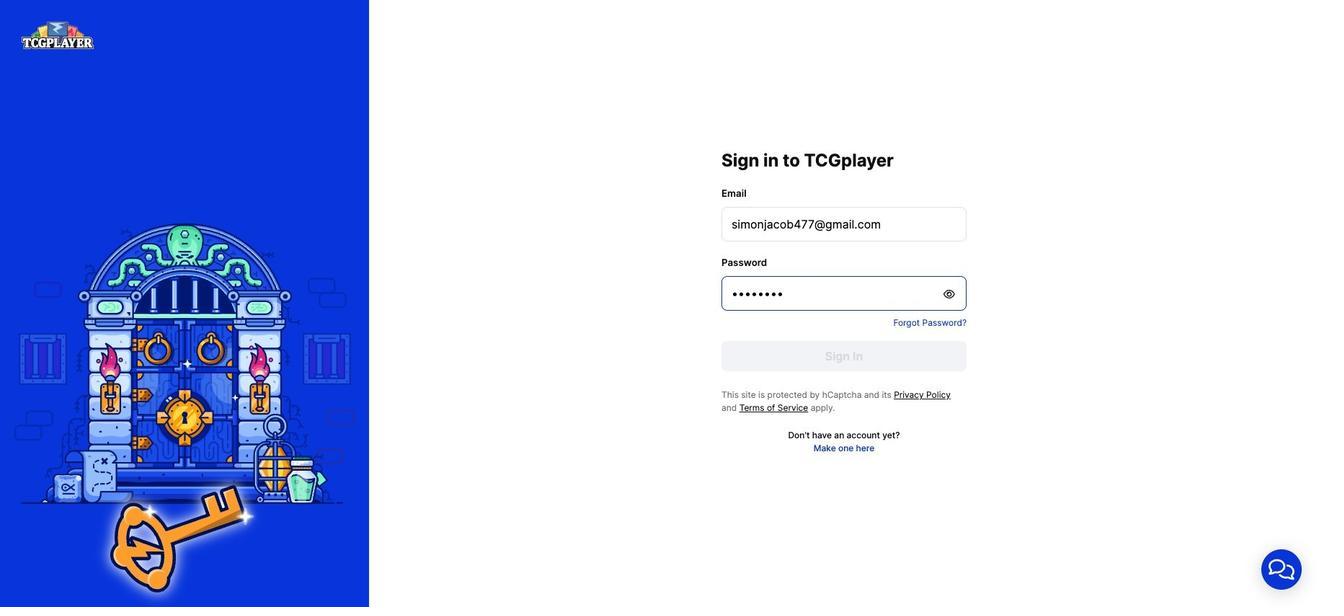 Task type: vqa. For each thing, say whether or not it's contained in the screenshot.
the Email email field
yes



Task type: locate. For each thing, give the bounding box(es) containing it.
Email email field
[[722, 207, 967, 242]]

Password password field
[[722, 276, 967, 311]]

application
[[1245, 532, 1320, 607]]

tcgplayer.com image
[[22, 22, 94, 49]]

hide your password button image
[[944, 289, 957, 299]]



